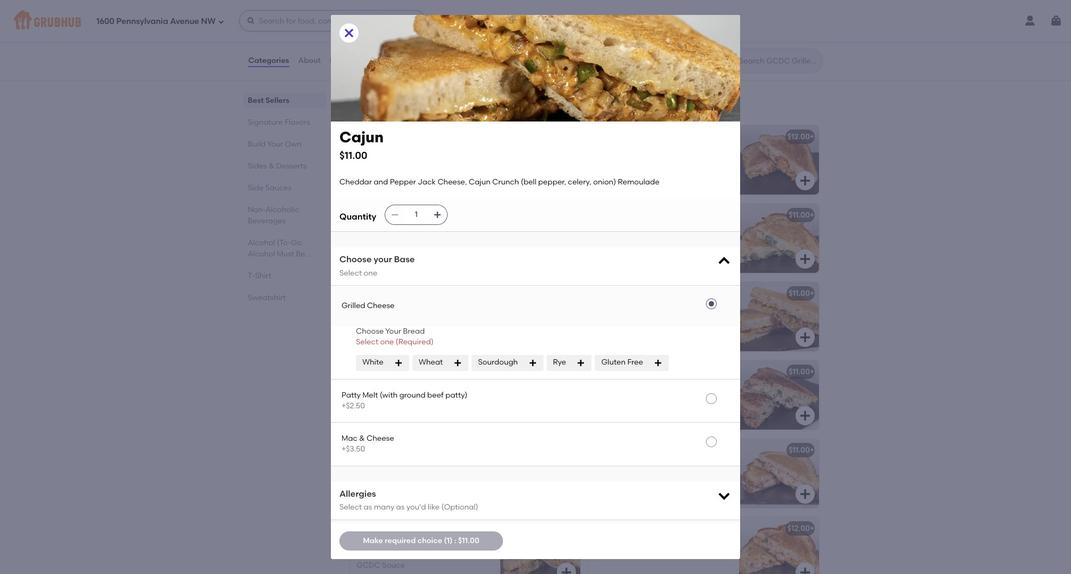 Task type: locate. For each thing, give the bounding box(es) containing it.
own inside build your own grilled cheese $9.50 +
[[635, 29, 652, 38]]

crunch
[[493, 177, 519, 187], [357, 236, 384, 245], [619, 315, 646, 324]]

0 vertical spatial tomato,
[[448, 147, 478, 156]]

select up white
[[356, 338, 379, 347]]

t-
[[248, 271, 255, 280]]

& inside tab
[[269, 162, 275, 171]]

2 horizontal spatial grilled
[[654, 29, 678, 38]]

2 vertical spatial cajun
[[596, 315, 617, 324]]

0 horizontal spatial one
[[364, 269, 378, 278]]

own for build your own grilled cheese $9.50 +
[[635, 29, 652, 38]]

pork,
[[381, 315, 399, 324]]

(diced
[[385, 236, 408, 245]]

gcdc
[[357, 561, 380, 570]]

tab
[[248, 237, 323, 260]]

0 vertical spatial herb
[[621, 367, 639, 376]]

flavors up the build your own tab
[[285, 118, 310, 127]]

$12.00 +
[[788, 132, 815, 141], [788, 524, 815, 533]]

sauce down short
[[382, 561, 405, 570]]

mac
[[593, 104, 607, 111], [400, 315, 416, 324], [342, 434, 358, 443]]

rye
[[553, 358, 566, 367]]

ground
[[400, 391, 426, 400]]

t-shirt
[[248, 271, 271, 280]]

+ inside build your own grilled cheese $9.50 +
[[616, 42, 621, 51]]

0 horizontal spatial crunch
[[357, 236, 384, 245]]

cheese inside build your own grilled cheese $9.50 +
[[680, 29, 708, 38]]

buffalo blue image
[[501, 204, 581, 273]]

hot down bacon,
[[677, 550, 690, 559]]

2 horizontal spatial as
[[488, 104, 495, 111]]

onions,
[[357, 550, 384, 559]]

signature flavors tab
[[248, 117, 323, 128]]

$11.00 +
[[789, 210, 815, 220], [789, 289, 815, 298], [550, 367, 576, 376], [789, 367, 815, 376], [789, 446, 815, 455]]

1 horizontal spatial build
[[597, 29, 616, 38]]

0 vertical spatial build
[[597, 29, 616, 38]]

1 vertical spatial $12.00 +
[[788, 524, 815, 533]]

truffle down roasted
[[674, 393, 697, 402]]

1 vertical spatial (bell
[[648, 315, 663, 324]]

1 $12.00 from the top
[[788, 132, 810, 141]]

buffalo inside "cheddar and blue cheese, buffalo crunch (diced carrot, celery, onion), ranch and hot sauce"
[[456, 226, 481, 235]]

1 horizontal spatial buffalo
[[456, 226, 481, 235]]

mozzarella inside mozzarella cheese, spinach, basil, pesto
[[596, 226, 634, 235]]

truffle down gluten
[[596, 367, 619, 376]]

cheese, inside signature flavors gcdc's famous signature flavors: available as a grilled cheese, patty melt, or mac & cheese bowl.
[[524, 104, 549, 111]]

blue inside "cheddar and blue cheese, buffalo crunch (diced carrot, celery, onion), ranch and hot sauce"
[[407, 226, 423, 235]]

1 vertical spatial crunch
[[357, 236, 384, 245]]

choice
[[418, 536, 443, 545]]

signature left flavors: on the left
[[401, 104, 431, 111]]

mozzarella, feta cheese, spinach, tomato, diced red onion
[[357, 382, 480, 402]]

quantity
[[340, 211, 377, 222]]

main navigation navigation
[[0, 0, 1072, 42]]

southwest image
[[740, 125, 820, 194]]

spinach, inside mozzarella cheese, spinach, basil, pesto
[[667, 226, 699, 235]]

mozzarella up mushrooms, at the bottom
[[596, 382, 634, 391]]

allergies select as many as you'd like (optional)
[[340, 489, 479, 512]]

2 vertical spatial mac
[[342, 434, 358, 443]]

mozzarella
[[596, 226, 634, 235], [596, 382, 634, 391], [596, 461, 634, 470]]

1 vertical spatial herb
[[699, 393, 716, 402]]

cup
[[408, 29, 424, 38]]

pepper jack cheese, chorizo crumble, pico de gallo, avocado crema
[[596, 147, 715, 178]]

jack inside the pepper jack cheese, chorizo crumble, pico de gallo, avocado crema
[[624, 147, 641, 156]]

jalapeno,
[[445, 304, 482, 313], [596, 550, 632, 559]]

2 vertical spatial american
[[357, 539, 392, 548]]

remoulade up free
[[620, 326, 662, 335]]

& right or
[[608, 104, 613, 111]]

mozzarella inside mozzarella and parmesan cheese, pizza sauce, basil, dried oregano
[[596, 461, 634, 470]]

sauce down pulled
[[357, 326, 380, 335]]

signature for signature flavors gcdc's famous signature flavors: available as a grilled cheese, patty melt, or mac & cheese bowl.
[[348, 89, 403, 102]]

young american
[[357, 132, 417, 141]]

$11.00 for green goddess image
[[789, 210, 810, 220]]

bread
[[403, 327, 425, 336]]

1 horizontal spatial your
[[386, 327, 401, 336]]

grilled
[[654, 29, 678, 38], [502, 104, 522, 111], [342, 301, 366, 310]]

build inside tab
[[248, 140, 266, 149]]

$11.00 inside cajun $11.00
[[340, 149, 368, 161]]

0 vertical spatial patty
[[551, 104, 567, 111]]

& inside signature flavors gcdc's famous signature flavors: available as a grilled cheese, patty melt, or mac & cheese bowl.
[[608, 104, 613, 111]]

aioli
[[596, 404, 611, 413]]

2 vertical spatial your
[[386, 327, 401, 336]]

cheese, inside american cheese, diced tomato, bacon
[[394, 147, 423, 156]]

diced down feta
[[388, 393, 409, 402]]

own inside tab
[[285, 140, 302, 149]]

cheddar inside 'cheddar cheese, diced jalapeno, pulled pork, mac and chees, bbq sauce'
[[357, 304, 389, 313]]

2 mozzarella from the top
[[596, 382, 634, 391]]

+ for cheddar and blue cheese, buffalo crunch (diced carrot, celery, onion), ranch and hot sauce
[[810, 210, 815, 220]]

mac inside mac & cheese +$3.50
[[342, 434, 358, 443]]

american
[[381, 132, 417, 141], [357, 147, 392, 156], [357, 539, 392, 548]]

onion) up gluten
[[596, 326, 618, 335]]

choose your base select one
[[340, 254, 415, 278]]

build for build your own grilled cheese $9.50 +
[[597, 29, 616, 38]]

0 vertical spatial buffalo
[[357, 210, 383, 220]]

famous
[[375, 104, 399, 111]]

bacon jalapeno popper image
[[740, 517, 820, 574]]

diced
[[425, 147, 446, 156], [422, 304, 443, 313], [388, 393, 409, 402], [702, 539, 723, 548]]

2 horizontal spatial celery,
[[695, 315, 718, 324]]

choose inside the choose your bread select one (required)
[[356, 327, 384, 336]]

gluten free
[[602, 358, 644, 367]]

1 vertical spatial patty
[[342, 391, 361, 400]]

one for your
[[380, 338, 394, 347]]

tomato, down available
[[448, 147, 478, 156]]

signature up famous
[[348, 89, 403, 102]]

1 horizontal spatial flavors
[[406, 89, 446, 102]]

mozzarella up pesto
[[596, 226, 634, 235]]

basil, inside mozzarella cheese, spinach, basil, pesto
[[700, 226, 719, 235]]

1 vertical spatial mac
[[400, 315, 416, 324]]

0 horizontal spatial your
[[267, 140, 283, 149]]

one inside the choose your bread select one (required)
[[380, 338, 394, 347]]

1 horizontal spatial patty
[[551, 104, 567, 111]]

2 vertical spatial celery,
[[695, 315, 718, 324]]

diced right bacon,
[[702, 539, 723, 548]]

choose left your
[[340, 254, 372, 265]]

1 vertical spatial celery,
[[436, 236, 460, 245]]

1 mozzarella from the top
[[596, 226, 634, 235]]

american up the onions,
[[357, 539, 392, 548]]

+ for mozzarella, feta cheese, spinach, tomato, diced red onion
[[810, 367, 815, 376]]

1 vertical spatial pepper,
[[665, 315, 693, 324]]

red
[[411, 393, 425, 402]]

1 vertical spatial choose
[[356, 327, 384, 336]]

0 horizontal spatial truffle
[[596, 367, 619, 376]]

$11.00 + for mozzarella cheese, roasted mushrooms, spinach, truffle herb aioli
[[789, 367, 815, 376]]

mac up bread on the bottom left of page
[[400, 315, 416, 324]]

1 horizontal spatial jalapeno,
[[596, 550, 632, 559]]

2 vertical spatial mozzarella
[[596, 461, 634, 470]]

signature down best sellers
[[248, 118, 283, 127]]

and inside cheddar and pepper jack cheese, cajun crunch (bell pepper, celery, onion) remoulade
[[630, 304, 644, 313]]

cheddar
[[340, 177, 372, 187], [357, 226, 389, 235], [357, 304, 389, 313], [596, 304, 628, 313]]

& right the sides
[[269, 162, 275, 171]]

svg image
[[1050, 14, 1063, 27], [799, 44, 812, 57], [434, 211, 442, 219], [799, 253, 812, 265], [799, 331, 812, 344], [577, 359, 586, 367], [560, 566, 573, 574], [799, 566, 812, 574]]

as left many
[[364, 503, 372, 512]]

flavors inside tab
[[285, 118, 310, 127]]

1 vertical spatial american
[[357, 147, 392, 156]]

0 horizontal spatial basil,
[[642, 472, 661, 481]]

$11.00 for 'pizza melt' image
[[789, 446, 810, 455]]

0 horizontal spatial own
[[285, 140, 302, 149]]

blue
[[385, 210, 401, 220], [407, 226, 423, 235]]

2 $12.00 + from the top
[[788, 524, 815, 533]]

(with
[[380, 391, 398, 400]]

0 vertical spatial (bell
[[521, 177, 537, 187]]

1 vertical spatial signature
[[401, 104, 431, 111]]

0 horizontal spatial celery,
[[436, 236, 460, 245]]

reuben image
[[501, 439, 581, 508]]

jalapeno, inside pepper jack cheese, bacon, diced jalapeno, ranch, and hot sauce
[[596, 550, 632, 559]]

cheese, inside pepper jack cheese, bacon, diced jalapeno, ranch, and hot sauce
[[643, 539, 673, 548]]

free
[[628, 358, 644, 367]]

mozzarella inside mozzarella cheese, roasted mushrooms, spinach, truffle herb aioli
[[596, 382, 634, 391]]

american for young american
[[357, 147, 392, 156]]

american inside american cheese, diced tomato, bacon
[[357, 147, 392, 156]]

$4.00
[[358, 42, 378, 51]]

choose inside "choose your base select one"
[[340, 254, 372, 265]]

1 vertical spatial build
[[248, 140, 266, 149]]

cheddar inside "cheddar and blue cheese, buffalo crunch (diced carrot, celery, onion), ranch and hot sauce"
[[357, 226, 389, 235]]

truffle
[[596, 367, 619, 376], [674, 393, 697, 402]]

build up the sides
[[248, 140, 266, 149]]

1 vertical spatial cajun
[[469, 177, 491, 187]]

sauce inside american cheese, caramelized onions, short rib, bell peppers, gcdc sauce
[[382, 561, 405, 570]]

flavors up flavors: on the left
[[406, 89, 446, 102]]

0 horizontal spatial patty
[[342, 391, 361, 400]]

0 vertical spatial &
[[608, 104, 613, 111]]

mac inside 'cheddar cheese, diced jalapeno, pulled pork, mac and chees, bbq sauce'
[[400, 315, 416, 324]]

& up '+$3.50'
[[359, 434, 365, 443]]

best sellers
[[248, 96, 290, 105]]

1 horizontal spatial cajun
[[469, 177, 491, 187]]

sourdough
[[478, 358, 518, 367]]

swiss
[[357, 461, 376, 470]]

& inside mac & cheese +$3.50
[[359, 434, 365, 443]]

sauce inside "cheddar and blue cheese, buffalo crunch (diced carrot, celery, onion), ranch and hot sauce"
[[413, 247, 436, 256]]

patty up +$2.50
[[342, 391, 361, 400]]

blue up carrot,
[[407, 226, 423, 235]]

beverages
[[248, 216, 286, 226]]

mac inside signature flavors gcdc's famous signature flavors: available as a grilled cheese, patty melt, or mac & cheese bowl.
[[593, 104, 607, 111]]

1 horizontal spatial celery,
[[568, 177, 592, 187]]

0 vertical spatial $12.00 +
[[788, 132, 815, 141]]

sauce,
[[616, 472, 640, 481]]

1 vertical spatial flavors
[[285, 118, 310, 127]]

as inside signature flavors gcdc's famous signature flavors: available as a grilled cheese, patty melt, or mac & cheese bowl.
[[488, 104, 495, 111]]

tomato,
[[448, 147, 478, 156], [357, 393, 386, 402]]

sauce down carrot,
[[413, 247, 436, 256]]

0 vertical spatial mac
[[593, 104, 607, 111]]

grilled inside button
[[342, 301, 366, 310]]

about
[[298, 56, 321, 65]]

mozzarella up pizza
[[596, 461, 634, 470]]

your inside the choose your bread select one (required)
[[386, 327, 401, 336]]

2 horizontal spatial crunch
[[619, 315, 646, 324]]

american cheese, caramelized onions, short rib, bell peppers, gcdc sauce
[[357, 539, 472, 570]]

american up bacon
[[357, 147, 392, 156]]

your
[[617, 29, 633, 38], [267, 140, 283, 149], [386, 327, 401, 336]]

1 horizontal spatial grilled
[[502, 104, 522, 111]]

cheddar and blue cheese, buffalo crunch (diced carrot, celery, onion), ranch and hot sauce
[[357, 226, 486, 256]]

0 horizontal spatial buffalo
[[357, 210, 383, 220]]

1 horizontal spatial hot
[[677, 550, 690, 559]]

0 vertical spatial signature
[[348, 89, 403, 102]]

0 horizontal spatial tomato,
[[357, 393, 386, 402]]

1 vertical spatial hot
[[677, 550, 690, 559]]

patty left melt,
[[551, 104, 567, 111]]

1 vertical spatial truffle
[[674, 393, 697, 402]]

2 vertical spatial spinach,
[[641, 393, 673, 402]]

1 horizontal spatial &
[[359, 434, 365, 443]]

american cheese, diced tomato, bacon
[[357, 147, 478, 167]]

mac up '+$3.50'
[[342, 434, 358, 443]]

beef
[[428, 391, 444, 400]]

your
[[374, 254, 392, 265]]

select down the allergies in the left of the page
[[340, 503, 362, 512]]

+$3.50
[[342, 445, 365, 454]]

flavors for signature flavors
[[285, 118, 310, 127]]

diced inside mozzarella, feta cheese, spinach, tomato, diced red onion
[[388, 393, 409, 402]]

your for build your own grilled cheese $9.50 +
[[617, 29, 633, 38]]

1 horizontal spatial basil,
[[700, 226, 719, 235]]

rib,
[[407, 550, 420, 559]]

cheese,
[[524, 104, 549, 111], [394, 147, 423, 156], [643, 147, 673, 156], [438, 177, 467, 187], [425, 226, 454, 235], [636, 226, 665, 235], [391, 304, 420, 313], [694, 304, 723, 313], [417, 382, 446, 391], [636, 382, 665, 391], [378, 461, 407, 470], [691, 461, 720, 470], [394, 539, 423, 548], [643, 539, 673, 548]]

hot down the (diced
[[398, 247, 411, 256]]

your for build your own
[[267, 140, 283, 149]]

$11.00 + for cheddar and pepper jack cheese, cajun crunch (bell pepper, celery, onion) remoulade
[[789, 289, 815, 298]]

1 horizontal spatial truffle
[[674, 393, 697, 402]]

buffalo up "ranch" at the left top of the page
[[357, 210, 383, 220]]

tomato, down mozzarella,
[[357, 393, 386, 402]]

svg image
[[247, 17, 255, 25], [218, 18, 224, 25], [343, 27, 356, 39], [560, 44, 573, 57], [560, 174, 573, 187], [799, 174, 812, 187], [391, 211, 399, 219], [717, 254, 732, 269], [394, 359, 403, 367], [454, 359, 462, 367], [529, 359, 537, 367], [654, 359, 663, 367], [799, 409, 812, 422], [799, 488, 812, 501], [717, 488, 732, 503]]

onion) down crumble,
[[594, 177, 616, 187]]

$11.00 for "mediterranean" 'image'
[[550, 367, 572, 376]]

blue left "input item quantity" number field
[[385, 210, 401, 220]]

jalapeno, inside 'cheddar cheese, diced jalapeno, pulled pork, mac and chees, bbq sauce'
[[445, 304, 482, 313]]

as left you'd
[[396, 503, 405, 512]]

1 horizontal spatial own
[[635, 29, 652, 38]]

buffalo up onion),
[[456, 226, 481, 235]]

0 vertical spatial remoulade
[[618, 177, 660, 187]]

0 vertical spatial basil,
[[700, 226, 719, 235]]

spinach, inside mozzarella cheese, roasted mushrooms, spinach, truffle herb aioli
[[641, 393, 673, 402]]

0 vertical spatial select
[[340, 269, 362, 278]]

alcoholic
[[266, 205, 299, 214]]

0 vertical spatial jalapeno,
[[445, 304, 482, 313]]

and inside mozzarella and parmesan cheese, pizza sauce, basil, dried oregano
[[636, 461, 650, 470]]

build inside build your own grilled cheese $9.50 +
[[597, 29, 616, 38]]

spinach,
[[667, 226, 699, 235], [448, 382, 480, 391], [641, 393, 673, 402]]

soup
[[388, 29, 407, 38]]

cheese, inside mozzarella cheese, spinach, basil, pesto
[[636, 226, 665, 235]]

tomato, inside american cheese, diced tomato, bacon
[[448, 147, 478, 156]]

1 $12.00 + from the top
[[788, 132, 815, 141]]

0 horizontal spatial (bell
[[521, 177, 537, 187]]

mac right or
[[593, 104, 607, 111]]

jalapeno, up bbq
[[445, 304, 482, 313]]

patty inside the patty melt (with ground beef patty) +$2.50
[[342, 391, 361, 400]]

sides & desserts tab
[[248, 160, 323, 172]]

0 vertical spatial one
[[364, 269, 378, 278]]

0 horizontal spatial herb
[[621, 367, 639, 376]]

diced up the chees,
[[422, 304, 443, 313]]

2 vertical spatial select
[[340, 503, 362, 512]]

celery, inside "cheddar and blue cheese, buffalo crunch (diced carrot, celery, onion), ranch and hot sauce"
[[436, 236, 460, 245]]

patty melt (with ground beef patty) +$2.50
[[342, 391, 468, 411]]

cheese, inside mozzarella cheese, roasted mushrooms, spinach, truffle herb aioli
[[636, 382, 665, 391]]

1 vertical spatial blue
[[407, 226, 423, 235]]

bacon,
[[674, 539, 700, 548]]

$11.00
[[340, 149, 368, 161], [789, 210, 810, 220], [789, 289, 810, 298], [550, 367, 572, 376], [789, 367, 810, 376], [789, 446, 810, 455], [458, 536, 480, 545]]

& for sides & desserts
[[269, 162, 275, 171]]

celery, inside cheddar and pepper jack cheese, cajun crunch (bell pepper, celery, onion) remoulade
[[695, 315, 718, 324]]

mediterranean image
[[501, 360, 581, 430]]

signature inside tab
[[248, 118, 283, 127]]

sauce down bacon,
[[692, 550, 715, 559]]

2 horizontal spatial cajun
[[596, 315, 617, 324]]

1 horizontal spatial herb
[[699, 393, 716, 402]]

select down "ranch" at the left top of the page
[[340, 269, 362, 278]]

basil,
[[700, 226, 719, 235], [642, 472, 661, 481]]

and inside 'cheddar cheese, diced jalapeno, pulled pork, mac and chees, bbq sauce'
[[418, 315, 432, 324]]

avenue
[[170, 16, 199, 26]]

2 horizontal spatial &
[[608, 104, 613, 111]]

select inside "choose your base select one"
[[340, 269, 362, 278]]

one down your
[[364, 269, 378, 278]]

american up american cheese, diced tomato, bacon
[[381, 132, 417, 141]]

choose your bread select one (required)
[[356, 327, 434, 347]]

desserts
[[276, 162, 307, 171]]

best sellers tab
[[248, 95, 323, 106]]

categories button
[[248, 42, 290, 80]]

0 vertical spatial hot
[[398, 247, 411, 256]]

& for mac & cheese +$3.50
[[359, 434, 365, 443]]

1 vertical spatial select
[[356, 338, 379, 347]]

chees,
[[434, 315, 459, 324]]

1 horizontal spatial tomato,
[[448, 147, 478, 156]]

make required choice (1) : $11.00
[[363, 536, 480, 545]]

own for build your own
[[285, 140, 302, 149]]

diced inside pepper jack cheese, bacon, diced jalapeno, ranch, and hot sauce
[[702, 539, 723, 548]]

signature for signature flavors
[[248, 118, 283, 127]]

2 vertical spatial crunch
[[619, 315, 646, 324]]

choose
[[340, 254, 372, 265], [356, 327, 384, 336]]

young american image
[[501, 125, 581, 194]]

remoulade down pico
[[618, 177, 660, 187]]

2 $12.00 from the top
[[788, 524, 810, 533]]

side sauces
[[248, 183, 292, 192]]

jack
[[624, 147, 641, 156], [418, 177, 436, 187], [674, 304, 692, 313], [624, 539, 641, 548]]

1 vertical spatial your
[[267, 140, 283, 149]]

1 vertical spatial mozzarella
[[596, 382, 634, 391]]

3 mozzarella from the top
[[596, 461, 634, 470]]

$11.00 + for mozzarella, feta cheese, spinach, tomato, diced red onion
[[550, 367, 576, 376]]

one inside "choose your base select one"
[[364, 269, 378, 278]]

+
[[616, 42, 621, 51], [810, 132, 815, 141], [810, 210, 815, 220], [810, 289, 815, 298], [572, 367, 576, 376], [810, 367, 815, 376], [810, 446, 815, 455], [810, 524, 815, 533]]

diced down flavors: on the left
[[425, 147, 446, 156]]

build up $9.50
[[597, 29, 616, 38]]

cheese inside mac & cheese +$3.50
[[367, 434, 394, 443]]

0 horizontal spatial cajun
[[340, 128, 384, 146]]

hot inside "cheddar and blue cheese, buffalo crunch (diced carrot, celery, onion), ranch and hot sauce"
[[398, 247, 411, 256]]

select
[[340, 269, 362, 278], [356, 338, 379, 347], [340, 503, 362, 512]]

flavors inside signature flavors gcdc's famous signature flavors: available as a grilled cheese, patty melt, or mac & cheese bowl.
[[406, 89, 446, 102]]

onion)
[[594, 177, 616, 187], [596, 326, 618, 335]]

choose down pulled
[[356, 327, 384, 336]]

signature
[[348, 89, 403, 102], [401, 104, 431, 111], [248, 118, 283, 127]]

cheddar and pepper jack cheese, cajun crunch (bell pepper, celery, onion) remoulade
[[340, 177, 660, 187], [596, 304, 723, 335]]

select inside the choose your bread select one (required)
[[356, 338, 379, 347]]

1 vertical spatial grilled
[[502, 104, 522, 111]]

2 vertical spatial grilled
[[342, 301, 366, 310]]

your inside tab
[[267, 140, 283, 149]]

2 vertical spatial signature
[[248, 118, 283, 127]]

basil, inside mozzarella and parmesan cheese, pizza sauce, basil, dried oregano
[[642, 472, 661, 481]]

jalapeno, left ranch,
[[596, 550, 632, 559]]

american inside american cheese, caramelized onions, short rib, bell peppers, gcdc sauce
[[357, 539, 392, 548]]

svg image inside main navigation navigation
[[1050, 14, 1063, 27]]

sauce inside 'cheddar cheese, diced jalapeno, pulled pork, mac and chees, bbq sauce'
[[357, 326, 380, 335]]

as left a at top
[[488, 104, 495, 111]]

0 vertical spatial mozzarella
[[596, 226, 634, 235]]

0 vertical spatial pepper,
[[539, 177, 566, 187]]

and
[[374, 177, 388, 187], [391, 226, 405, 235], [382, 247, 396, 256], [630, 304, 644, 313], [418, 315, 432, 324], [636, 461, 650, 470], [661, 550, 675, 559]]

pizza melt image
[[740, 439, 820, 508]]

your inside build your own grilled cheese $9.50 +
[[617, 29, 633, 38]]

$12.00 + for pepper jack cheese, chorizo crumble, pico de gallo, avocado crema
[[788, 132, 815, 141]]

one down pork,
[[380, 338, 394, 347]]

cajun $11.00
[[340, 128, 384, 161]]

american for cheesesteak
[[357, 539, 392, 548]]

0 vertical spatial your
[[617, 29, 633, 38]]

tomato, inside mozzarella, feta cheese, spinach, tomato, diced red onion
[[357, 393, 386, 402]]

t-shirt tab
[[248, 270, 323, 282]]

0 vertical spatial $12.00
[[788, 132, 810, 141]]

0 horizontal spatial as
[[364, 503, 372, 512]]

0 vertical spatial cajun
[[340, 128, 384, 146]]

0 vertical spatial flavors
[[406, 89, 446, 102]]

oregano
[[684, 472, 716, 481]]

roasted
[[667, 382, 697, 391]]



Task type: vqa. For each thing, say whether or not it's contained in the screenshot.
Build Your Own Grilled Cheese $9.50 +
yes



Task type: describe. For each thing, give the bounding box(es) containing it.
+$2.50
[[342, 401, 365, 411]]

many
[[374, 503, 395, 512]]

build your own
[[248, 140, 302, 149]]

1600
[[97, 16, 115, 26]]

side sauces tab
[[248, 182, 323, 194]]

best
[[248, 96, 264, 105]]

flavors for signature flavors gcdc's famous signature flavors: available as a grilled cheese, patty melt, or mac & cheese bowl.
[[406, 89, 446, 102]]

+ for cheddar cheese, diced jalapeno, pulled pork, mac and chees, bbq sauce
[[810, 289, 815, 298]]

select inside allergies select as many as you'd like (optional)
[[340, 503, 362, 512]]

0 vertical spatial american
[[381, 132, 417, 141]]

swiss cheese, pastrami, sauekraut, mustard
[[357, 461, 484, 481]]

cheese, inside 'cheddar cheese, diced jalapeno, pulled pork, mac and chees, bbq sauce'
[[391, 304, 420, 313]]

cheese, inside mozzarella, feta cheese, spinach, tomato, diced red onion
[[417, 382, 446, 391]]

cheese, inside mozzarella and parmesan cheese, pizza sauce, basil, dried oregano
[[691, 461, 720, 470]]

cajun image
[[740, 282, 820, 351]]

pastrami,
[[409, 461, 443, 470]]

diced inside 'cheddar cheese, diced jalapeno, pulled pork, mac and chees, bbq sauce'
[[422, 304, 443, 313]]

spinach, inside mozzarella, feta cheese, spinach, tomato, diced red onion
[[448, 382, 480, 391]]

truffle inside mozzarella cheese, roasted mushrooms, spinach, truffle herb aioli
[[674, 393, 697, 402]]

dried
[[663, 472, 682, 481]]

or
[[585, 104, 591, 111]]

+ for swiss cheese, pastrami, sauekraut, mustard
[[810, 446, 815, 455]]

melt
[[363, 391, 378, 400]]

nw
[[201, 16, 216, 26]]

reviews button
[[330, 42, 360, 80]]

pepper inside the pepper jack cheese, chorizo crumble, pico de gallo, avocado crema
[[596, 147, 622, 156]]

non-alcoholic beverages tab
[[248, 204, 323, 227]]

diced inside american cheese, diced tomato, bacon
[[425, 147, 446, 156]]

non-alcoholic beverages
[[248, 205, 299, 226]]

grilled cheese
[[342, 301, 395, 310]]

carrot,
[[410, 236, 434, 245]]

choose for choose your bread
[[356, 327, 384, 336]]

patty inside signature flavors gcdc's famous signature flavors: available as a grilled cheese, patty melt, or mac & cheese bowl.
[[551, 104, 567, 111]]

(1)
[[444, 536, 453, 545]]

$12.00 + for pepper jack cheese, bacon, diced jalapeno, ranch, and hot sauce
[[788, 524, 815, 533]]

search icon image
[[722, 54, 735, 67]]

mozzarella and parmesan cheese, pizza sauce, basil, dried oregano
[[596, 461, 720, 481]]

signature flavors
[[248, 118, 310, 127]]

cheddar for cajun image
[[596, 304, 628, 313]]

non-
[[248, 205, 266, 214]]

sauces
[[265, 183, 292, 192]]

pizza
[[596, 472, 614, 481]]

buffalo blue
[[357, 210, 401, 220]]

1 vertical spatial cheddar and pepper jack cheese, cajun crunch (bell pepper, celery, onion) remoulade
[[596, 304, 723, 335]]

jack inside cheddar and pepper jack cheese, cajun crunch (bell pepper, celery, onion) remoulade
[[674, 304, 692, 313]]

avocado
[[683, 158, 715, 167]]

grilled inside signature flavors gcdc's famous signature flavors: available as a grilled cheese, patty melt, or mac & cheese bowl.
[[502, 104, 522, 111]]

side
[[248, 183, 264, 192]]

sweatshirt
[[248, 293, 286, 302]]

1 horizontal spatial pepper,
[[665, 315, 693, 324]]

build your own tab
[[248, 139, 323, 150]]

mozzarella for pizza
[[596, 461, 634, 470]]

+ for american cheese, diced tomato, bacon
[[810, 132, 815, 141]]

$11.00 for truffle herb image
[[789, 367, 810, 376]]

select for choose your bread
[[356, 338, 379, 347]]

young
[[357, 132, 379, 141]]

mustard
[[357, 472, 386, 481]]

cheese, inside american cheese, caramelized onions, short rib, bell peppers, gcdc sauce
[[394, 539, 423, 548]]

sauce inside pepper jack cheese, bacon, diced jalapeno, ranch, and hot sauce
[[692, 550, 715, 559]]

select for choose your base
[[340, 269, 362, 278]]

pepper inside pepper jack cheese, bacon, diced jalapeno, ranch, and hot sauce
[[596, 539, 622, 548]]

cheese, inside the pepper jack cheese, chorizo crumble, pico de gallo, avocado crema
[[643, 147, 673, 156]]

$12.00 for pepper jack cheese, chorizo crumble, pico de gallo, avocado crema
[[788, 132, 810, 141]]

green goddess image
[[740, 204, 820, 273]]

onion
[[427, 393, 449, 402]]

ranch,
[[634, 550, 659, 559]]

and inside pepper jack cheese, bacon, diced jalapeno, ranch, and hot sauce
[[661, 550, 675, 559]]

wheat
[[419, 358, 443, 367]]

cheesesteak image
[[501, 517, 581, 574]]

pepper jack cheese, bacon, diced jalapeno, ranch, and hot sauce
[[596, 539, 723, 559]]

bacon
[[357, 158, 380, 167]]

gallo,
[[660, 158, 681, 167]]

reuben
[[357, 446, 385, 455]]

1 horizontal spatial crunch
[[493, 177, 519, 187]]

signature flavors gcdc's famous signature flavors: available as a grilled cheese, patty melt, or mac & cheese bowl.
[[348, 89, 656, 111]]

required
[[385, 536, 416, 545]]

white
[[363, 358, 384, 367]]

0 vertical spatial onion)
[[594, 177, 616, 187]]

like
[[428, 503, 440, 512]]

$11.00 for cajun image
[[789, 289, 810, 298]]

grilled inside build your own grilled cheese $9.50 +
[[654, 29, 678, 38]]

Search GCDC Grilled Cheese Bar search field
[[738, 56, 820, 66]]

cheddar cheese, diced jalapeno, pulled pork, mac and chees, bbq sauce
[[357, 304, 482, 335]]

mozzarella cheese, roasted mushrooms, spinach, truffle herb aioli
[[596, 382, 716, 413]]

0 horizontal spatial pepper,
[[539, 177, 566, 187]]

0 vertical spatial celery,
[[568, 177, 592, 187]]

grilled cheese button
[[331, 286, 741, 326]]

bbq image
[[501, 282, 581, 351]]

$11.00 + for mozzarella and parmesan cheese, pizza sauce, basil, dried oregano
[[789, 446, 815, 455]]

mozzarella,
[[357, 382, 397, 391]]

pesto
[[596, 236, 616, 245]]

chorizo
[[674, 147, 702, 156]]

0 vertical spatial truffle
[[596, 367, 619, 376]]

onion),
[[462, 236, 486, 245]]

mediterranean
[[357, 367, 411, 376]]

$12.00 for pepper jack cheese, bacon, diced jalapeno, ranch, and hot sauce
[[788, 524, 810, 533]]

crumble,
[[596, 158, 629, 167]]

crunch inside "cheddar and blue cheese, buffalo crunch (diced carrot, celery, onion), ranch and hot sauce"
[[357, 236, 384, 245]]

allergies
[[340, 489, 376, 499]]

tomato soup cup $4.00
[[358, 29, 424, 51]]

peppers,
[[437, 550, 468, 559]]

(optional)
[[442, 503, 479, 512]]

sides
[[248, 162, 267, 171]]

sweatshirt tab
[[248, 292, 323, 303]]

cheese inside button
[[367, 301, 395, 310]]

(bell inside cheddar and pepper jack cheese, cajun crunch (bell pepper, celery, onion) remoulade
[[648, 315, 663, 324]]

cheddar for buffalo blue image
[[357, 226, 389, 235]]

truffle herb image
[[740, 360, 820, 430]]

0 horizontal spatial blue
[[385, 210, 401, 220]]

mozzarella for pesto
[[596, 226, 634, 235]]

short
[[386, 550, 405, 559]]

pennsylvania
[[116, 16, 168, 26]]

melt,
[[569, 104, 584, 111]]

shirt
[[255, 271, 271, 280]]

0 vertical spatial cheddar and pepper jack cheese, cajun crunch (bell pepper, celery, onion) remoulade
[[340, 177, 660, 187]]

tomato
[[358, 29, 386, 38]]

base
[[394, 254, 415, 265]]

cheese inside signature flavors gcdc's famous signature flavors: available as a grilled cheese, patty melt, or mac & cheese bowl.
[[614, 104, 638, 111]]

remoulade inside cheddar and pepper jack cheese, cajun crunch (bell pepper, celery, onion) remoulade
[[620, 326, 662, 335]]

you'd
[[407, 503, 426, 512]]

mozzarella for spinach,
[[596, 382, 634, 391]]

cheddar cheese, diced jalapeno, pulled pork, mac and chees, bbq sauce button
[[350, 282, 581, 351]]

mushrooms,
[[596, 393, 639, 402]]

sauekraut,
[[445, 461, 484, 470]]

your for choose your bread select one (required)
[[386, 327, 401, 336]]

herb inside mozzarella cheese, roasted mushrooms, spinach, truffle herb aioli
[[699, 393, 716, 402]]

1 vertical spatial onion)
[[596, 326, 618, 335]]

jack inside pepper jack cheese, bacon, diced jalapeno, ranch, and hot sauce
[[624, 539, 641, 548]]

crema
[[596, 169, 621, 178]]

cheddar for bbq image
[[357, 304, 389, 313]]

mac & cheese +$3.50
[[342, 434, 394, 454]]

choose for choose your base
[[340, 254, 372, 265]]

flavors:
[[432, 104, 456, 111]]

pepper inside cheddar and pepper jack cheese, cajun crunch (bell pepper, celery, onion) remoulade
[[646, 304, 672, 313]]

+ for american cheese, caramelized onions, short rib, bell peppers, gcdc sauce
[[810, 524, 815, 533]]

gluten
[[602, 358, 626, 367]]

feta
[[399, 382, 415, 391]]

hot inside pepper jack cheese, bacon, diced jalapeno, ranch, and hot sauce
[[677, 550, 690, 559]]

sides & desserts
[[248, 162, 307, 171]]

cheese, inside 'swiss cheese, pastrami, sauekraut, mustard'
[[378, 461, 407, 470]]

1 horizontal spatial as
[[396, 503, 405, 512]]

build for build your own
[[248, 140, 266, 149]]

pulled
[[357, 315, 379, 324]]

parmesan
[[652, 461, 689, 470]]

$9.50
[[597, 42, 616, 51]]

bell
[[422, 550, 435, 559]]

cheese, inside "cheddar and blue cheese, buffalo crunch (diced carrot, celery, onion), ranch and hot sauce"
[[425, 226, 454, 235]]

Input item quantity number field
[[405, 205, 428, 225]]

one for your
[[364, 269, 378, 278]]



